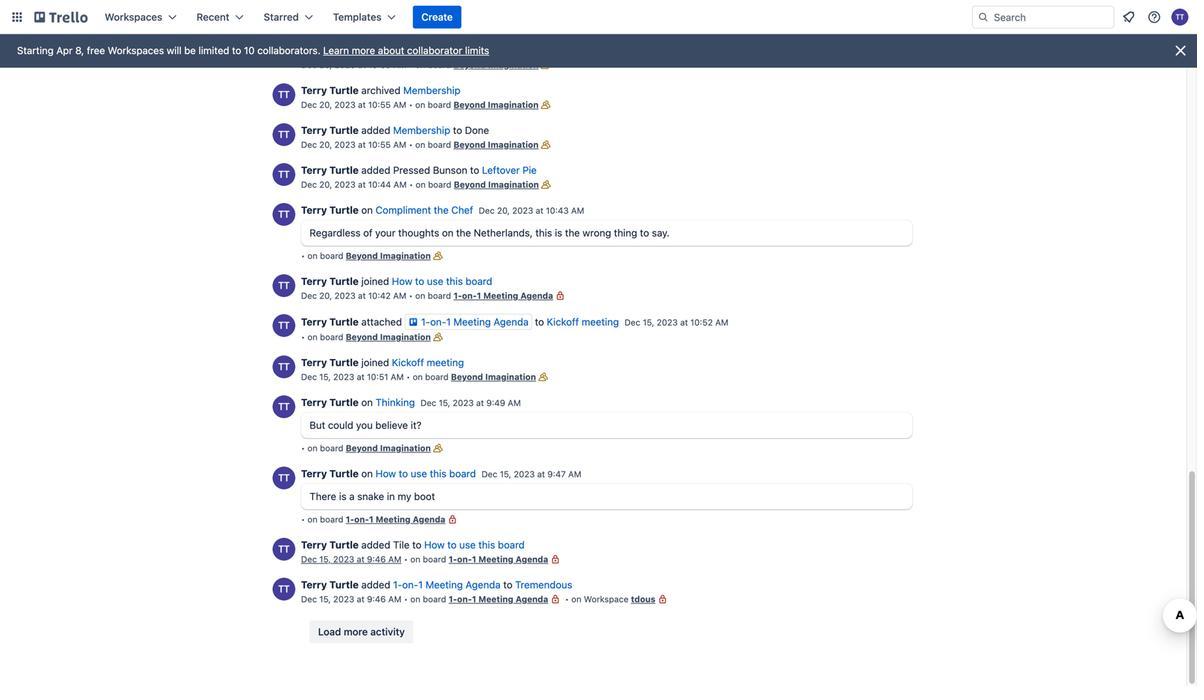 Task type: vqa. For each thing, say whether or not it's contained in the screenshot.
team.
no



Task type: locate. For each thing, give the bounding box(es) containing it.
terry turtle (terryturtle) image for terry turtle joined how to use this board
[[273, 274, 295, 297]]

1 vertical spatial kickoff
[[392, 357, 424, 369]]

turtle
[[330, 84, 359, 96], [330, 124, 359, 136], [330, 164, 359, 176], [330, 204, 359, 216], [330, 276, 359, 287], [330, 316, 359, 328], [330, 357, 359, 369], [330, 397, 359, 408], [330, 468, 359, 480], [330, 539, 359, 551], [330, 579, 359, 591]]

thing
[[614, 227, 637, 239]]

imagination
[[488, 60, 539, 70], [488, 100, 539, 110], [488, 140, 539, 150], [488, 180, 539, 190], [380, 251, 431, 261], [380, 332, 431, 342], [485, 372, 536, 382], [380, 443, 431, 453]]

membership link for added
[[393, 124, 450, 136]]

1 vertical spatial joined
[[361, 357, 389, 369]]

board up 1-on-1 meeting agenda
[[466, 276, 493, 287]]

1 vertical spatial only board members can see and edit this board. image
[[446, 513, 460, 527]]

this down 10:43 in the left top of the page
[[536, 227, 552, 239]]

terry turtle added pressed bunson to leftover pie
[[301, 164, 537, 176]]

joined up 10:42
[[361, 276, 389, 287]]

0 vertical spatial membership
[[403, 84, 461, 96]]

1 vertical spatial 10:55
[[368, 100, 391, 110]]

1 horizontal spatial kickoff meeting link
[[547, 316, 619, 328]]

11 turtle from the top
[[330, 579, 359, 591]]

boot
[[414, 491, 435, 503]]

board up bunson
[[428, 140, 451, 150]]

search image
[[978, 11, 989, 23]]

am down archived
[[393, 100, 407, 110]]

to
[[232, 45, 241, 56], [453, 124, 462, 136], [470, 164, 479, 176], [640, 227, 649, 239], [415, 276, 424, 287], [535, 316, 544, 328], [399, 468, 408, 480], [412, 539, 422, 551], [448, 539, 457, 551], [503, 579, 513, 591]]

meeting down in
[[376, 515, 411, 525]]

be
[[184, 45, 196, 56]]

in
[[387, 491, 395, 503]]

dec 20, 2023 at 10:55 am • on board beyond imagination up terry turtle added pressed bunson to leftover pie
[[301, 140, 539, 150]]

1 vertical spatial workspaces
[[108, 45, 164, 56]]

imagination down the thoughts
[[380, 251, 431, 261]]

meeting inside button
[[454, 316, 491, 328]]

terry turtle (terryturtle) image for terry turtle added tile to how to use this board
[[273, 538, 295, 561]]

agenda
[[521, 291, 553, 301], [494, 316, 529, 328], [413, 515, 446, 525], [516, 555, 548, 565], [466, 579, 501, 591], [516, 594, 548, 604]]

you
[[356, 419, 373, 431]]

1 turtle from the top
[[330, 84, 359, 96]]

agenda inside button
[[494, 316, 529, 328]]

snake
[[357, 491, 384, 503]]

9 terry turtle (terryturtle) image from the top
[[273, 578, 295, 601]]

could
[[328, 419, 354, 431]]

2 vertical spatial only board members can see and edit this board. image
[[548, 592, 563, 607]]

meeting down terry turtle added tile to how to use this board
[[426, 579, 463, 591]]

3 turtle from the top
[[330, 164, 359, 176]]

8 terry from the top
[[301, 397, 327, 408]]

board up tremendous link
[[498, 539, 525, 551]]

2 terry from the top
[[301, 124, 327, 136]]

on
[[415, 60, 425, 70], [415, 100, 425, 110], [415, 140, 425, 150], [416, 180, 426, 190], [361, 204, 373, 216], [442, 227, 454, 239], [308, 251, 318, 261], [415, 291, 425, 301], [308, 332, 318, 342], [413, 372, 423, 382], [361, 397, 373, 408], [308, 443, 318, 453], [361, 468, 373, 480], [308, 515, 318, 525], [411, 555, 421, 565], [411, 594, 421, 604], [572, 594, 582, 604]]

2023 down terry turtle added membership to done
[[335, 140, 356, 150]]

only board members can see and edit this board. image for to
[[548, 592, 563, 607]]

at
[[358, 60, 366, 70], [358, 100, 366, 110], [358, 140, 366, 150], [358, 180, 366, 190], [536, 206, 544, 216], [358, 291, 366, 301], [680, 318, 688, 328], [357, 372, 365, 382], [476, 398, 484, 408], [537, 469, 545, 479], [357, 555, 365, 565], [357, 594, 365, 604]]

9 terry from the top
[[301, 468, 327, 480]]

1 dec 20, 2023 at 10:55 am • on board beyond imagination from the top
[[301, 60, 539, 70]]

create button
[[413, 6, 462, 29]]

at inside terry turtle on thinking dec 15, 2023 at 9:49 am
[[476, 398, 484, 408]]

8 terry turtle (terryturtle) image from the top
[[273, 538, 295, 561]]

1-on-1 meeting agenda link
[[454, 291, 553, 301], [405, 314, 532, 330], [346, 515, 446, 525], [449, 555, 548, 565], [393, 579, 501, 591], [449, 594, 548, 604]]

beyond imagination link
[[454, 60, 539, 70], [454, 100, 539, 110], [454, 140, 539, 150], [454, 180, 539, 190], [346, 251, 431, 261], [346, 332, 431, 342], [451, 372, 536, 382], [346, 443, 431, 453]]

0 vertical spatial dec 15, 2023 at 9:46 am • on board 1-on-1 meeting agenda
[[301, 555, 548, 565]]

am down tile
[[388, 555, 402, 565]]

11 terry from the top
[[301, 579, 327, 591]]

am right 10:52 in the top of the page
[[716, 318, 729, 328]]

to kickoff meeting dec 15, 2023 at 10:52 am
[[532, 316, 729, 328]]

kickoff meeting link
[[547, 316, 619, 328], [392, 357, 464, 369]]

use
[[427, 276, 444, 287], [411, 468, 427, 480], [459, 539, 476, 551]]

membership up terry turtle added pressed bunson to leftover pie
[[393, 124, 450, 136]]

1-on-1 meeting agenda link up tremendous
[[449, 555, 548, 565]]

workspaces up free
[[105, 11, 162, 23]]

all members of the workspace can see and edit this board. image
[[539, 138, 553, 152], [539, 177, 553, 192], [431, 249, 445, 263], [431, 441, 445, 455]]

how to use this board link up boot
[[376, 468, 476, 480]]

1 vertical spatial more
[[344, 626, 368, 638]]

tdous link
[[631, 594, 656, 604]]

2 vertical spatial dec 20, 2023 at 10:55 am • on board beyond imagination
[[301, 140, 539, 150]]

3 terry from the top
[[301, 164, 327, 176]]

workspaces inside popup button
[[105, 11, 162, 23]]

dec
[[301, 60, 317, 70], [301, 100, 317, 110], [301, 140, 317, 150], [301, 180, 317, 190], [479, 206, 495, 216], [301, 291, 317, 301], [625, 318, 641, 328], [301, 372, 317, 382], [421, 398, 437, 408], [482, 469, 498, 479], [301, 555, 317, 565], [301, 594, 317, 604]]

2 vertical spatial how to use this board link
[[424, 539, 525, 551]]

added for 1-
[[361, 579, 391, 591]]

turtle for terry turtle added membership to done
[[330, 124, 359, 136]]

there
[[310, 491, 336, 503]]

0 horizontal spatial is
[[339, 491, 347, 503]]

1 vertical spatial membership
[[393, 124, 450, 136]]

turtle for terry turtle on compliment the chef dec 20, 2023 at 10:43 am
[[330, 204, 359, 216]]

0 vertical spatial is
[[555, 227, 563, 239]]

1-on-1 meeting agenda link down in
[[346, 515, 446, 525]]

more right load
[[344, 626, 368, 638]]

10
[[244, 45, 255, 56]]

terry turtle on compliment the chef dec 20, 2023 at 10:43 am
[[301, 204, 585, 216]]

1 added from the top
[[361, 124, 391, 136]]

am right '9:49'
[[508, 398, 521, 408]]

5 terry turtle (terryturtle) image from the top
[[273, 356, 295, 379]]

1 • on board beyond imagination from the top
[[301, 251, 431, 261]]

turtle for terry turtle added pressed bunson to leftover pie
[[330, 164, 359, 176]]

membership link down collaborator
[[403, 84, 461, 96]]

dec 20, 2023 at 10:55 am • on board beyond imagination for added
[[301, 140, 539, 150]]

membership for added
[[393, 124, 450, 136]]

3 dec 20, 2023 at 10:55 am • on board beyond imagination from the top
[[301, 140, 539, 150]]

1 terry from the top
[[301, 84, 327, 96]]

0 vertical spatial 10:55
[[368, 60, 391, 70]]

2023 left 10:52 in the top of the page
[[657, 318, 678, 328]]

tremendous
[[515, 579, 573, 591]]

6 terry turtle (terryturtle) image from the top
[[273, 396, 295, 418]]

3 • on board beyond imagination from the top
[[301, 443, 431, 453]]

beyond
[[454, 60, 486, 70], [454, 100, 486, 110], [454, 140, 486, 150], [454, 180, 486, 190], [346, 251, 378, 261], [346, 332, 378, 342], [451, 372, 483, 382], [346, 443, 378, 453]]

0 vertical spatial terry turtle (terryturtle) image
[[1172, 9, 1189, 26]]

1 vertical spatial • on board beyond imagination
[[301, 332, 431, 342]]

1 inside button
[[446, 316, 451, 328]]

on- down terry turtle added 1-on-1 meeting agenda to tremendous
[[457, 594, 472, 604]]

• on board beyond imagination
[[301, 251, 431, 261], [301, 332, 431, 342], [301, 443, 431, 453]]

15, inside to kickoff meeting dec 15, 2023 at 10:52 am
[[643, 318, 655, 328]]

2023 inside terry turtle on compliment the chef dec 20, 2023 at 10:43 am
[[512, 206, 533, 216]]

is left a
[[339, 491, 347, 503]]

1 vertical spatial how
[[376, 468, 396, 480]]

turtle for terry turtle joined how to use this board
[[330, 276, 359, 287]]

9:46
[[367, 555, 386, 565], [367, 594, 386, 604]]

dec 15, 2023 at 9:46 am • on board 1-on-1 meeting agenda
[[301, 555, 548, 565], [301, 594, 548, 604]]

0 horizontal spatial the
[[434, 204, 449, 216]]

at left '9:49'
[[476, 398, 484, 408]]

15,
[[643, 318, 655, 328], [319, 372, 331, 382], [439, 398, 450, 408], [500, 469, 512, 479], [319, 555, 331, 565], [319, 594, 331, 604]]

turtle for terry turtle on thinking dec 15, 2023 at 9:49 am
[[330, 397, 359, 408]]

added for tile
[[361, 539, 391, 551]]

all members of the workspace can see and edit this board. image for beyond imagination link under limits
[[539, 58, 553, 72]]

this up the dec 20, 2023 at 10:42 am • on board 1-on-1 meeting agenda
[[446, 276, 463, 287]]

to left 10
[[232, 45, 241, 56]]

dec 20, 2023 at 10:55 am • on board beyond imagination
[[301, 60, 539, 70], [301, 100, 539, 110], [301, 140, 539, 150]]

terry turtle added membership to done
[[301, 124, 489, 136]]

15, left the 9:47
[[500, 469, 512, 479]]

dec 15, 2023 at 9:46 am • on board 1-on-1 meeting agenda down terry turtle added tile to how to use this board
[[301, 555, 548, 565]]

2023 up terry turtle attached
[[335, 291, 356, 301]]

terry
[[301, 84, 327, 96], [301, 124, 327, 136], [301, 164, 327, 176], [301, 204, 327, 216], [301, 276, 327, 287], [301, 316, 327, 328], [301, 357, 327, 369], [301, 397, 327, 408], [301, 468, 327, 480], [301, 539, 327, 551], [301, 579, 327, 591]]

load
[[318, 626, 341, 638]]

2 vertical spatial terry turtle (terryturtle) image
[[273, 314, 295, 337]]

free
[[87, 45, 105, 56]]

1 vertical spatial terry turtle (terryturtle) image
[[273, 123, 295, 146]]

0 vertical spatial joined
[[361, 276, 389, 287]]

2 9:46 from the top
[[367, 594, 386, 604]]

Search field
[[989, 6, 1114, 28]]

membership
[[403, 84, 461, 96], [393, 124, 450, 136]]

1 terry turtle (terryturtle) image from the top
[[273, 83, 295, 106]]

on up of
[[361, 204, 373, 216]]

the left chef
[[434, 204, 449, 216]]

2 dec 20, 2023 at 10:55 am • on board beyond imagination from the top
[[301, 100, 539, 110]]

9 turtle from the top
[[330, 468, 359, 480]]

5 terry from the top
[[301, 276, 327, 287]]

15, left 10:52 in the top of the page
[[643, 318, 655, 328]]

board down bunson
[[428, 180, 452, 190]]

20, for archived
[[319, 100, 332, 110]]

workspace
[[584, 594, 629, 604]]

dec 20, 2023 at 10:42 am link
[[301, 291, 407, 301]]

use up terry turtle added 1-on-1 meeting agenda to tremendous
[[459, 539, 476, 551]]

on down the terry turtle joined how to use this board
[[415, 291, 425, 301]]

0 vertical spatial • on board beyond imagination
[[301, 251, 431, 261]]

turtle for terry turtle archived membership
[[330, 84, 359, 96]]

all members of the workspace can see and edit this board. image
[[539, 58, 553, 72], [539, 98, 553, 112], [431, 330, 445, 344], [536, 370, 550, 384]]

at inside terry turtle on compliment the chef dec 20, 2023 at 10:43 am
[[536, 206, 544, 216]]

dec inside terry turtle on how to use this board dec 15, 2023 at 9:47 am
[[482, 469, 498, 479]]

the
[[434, 204, 449, 216], [456, 227, 471, 239], [565, 227, 580, 239]]

joined for kickoff meeting
[[361, 357, 389, 369]]

my
[[398, 491, 411, 503]]

done
[[465, 124, 489, 136]]

0 vertical spatial 9:46
[[367, 555, 386, 565]]

membership down collaborator
[[403, 84, 461, 96]]

to up my
[[399, 468, 408, 480]]

0 horizontal spatial kickoff
[[392, 357, 424, 369]]

dec inside terry turtle on thinking dec 15, 2023 at 9:49 am
[[421, 398, 437, 408]]

tdous
[[631, 594, 656, 604]]

how to use this board link up terry turtle added 1-on-1 meeting agenda to tremendous
[[424, 539, 525, 551]]

0 vertical spatial dec 20, 2023 at 10:55 am • on board beyond imagination
[[301, 60, 539, 70]]

0 vertical spatial kickoff meeting link
[[547, 316, 619, 328]]

joined
[[361, 276, 389, 287], [361, 357, 389, 369]]

2023 inside terry turtle on thinking dec 15, 2023 at 9:49 am
[[453, 398, 474, 408]]

turtle for terry turtle added tile to how to use this board
[[330, 539, 359, 551]]

all members of the workspace can see and edit this board. image for beyond imagination link on top of "done"
[[539, 98, 553, 112]]

dec inside to kickoff meeting dec 15, 2023 at 10:52 am
[[625, 318, 641, 328]]

20, for added pressed bunson to
[[319, 180, 332, 190]]

2 added from the top
[[361, 164, 391, 176]]

on down terry turtle on compliment the chef dec 20, 2023 at 10:43 am
[[442, 227, 454, 239]]

how
[[392, 276, 413, 287], [376, 468, 396, 480], [424, 539, 445, 551]]

terry turtle (terryturtle) image for to done
[[273, 123, 295, 146]]

2 • on board beyond imagination from the top
[[301, 332, 431, 342]]

0 notifications image
[[1121, 9, 1138, 26]]

on- up 1-on-1 meeting agenda button
[[462, 291, 477, 301]]

2023 left 10:51 on the left bottom
[[333, 372, 354, 382]]

workspaces down workspaces popup button
[[108, 45, 164, 56]]

imagination up "done"
[[488, 100, 539, 110]]

7 terry from the top
[[301, 357, 327, 369]]

15, down dec 15, 2023 at 10:51 am • on board beyond imagination
[[439, 398, 450, 408]]

templates button
[[325, 6, 404, 29]]

at down • on board 1-on-1 meeting agenda
[[357, 555, 365, 565]]

0 vertical spatial more
[[352, 45, 375, 56]]

meeting left only board members can see and edit this board. icon
[[479, 555, 514, 565]]

6 turtle from the top
[[330, 316, 359, 328]]

1 horizontal spatial kickoff
[[547, 316, 579, 328]]

7 turtle from the top
[[330, 357, 359, 369]]

3 added from the top
[[361, 539, 391, 551]]

9:46 down terry turtle added tile to how to use this board
[[367, 555, 386, 565]]

the down chef
[[456, 227, 471, 239]]

turtle for terry turtle attached
[[330, 316, 359, 328]]

it?
[[411, 419, 422, 431]]

terry for terry turtle on compliment the chef dec 20, 2023 at 10:43 am
[[301, 204, 327, 216]]

am down pressed
[[394, 180, 407, 190]]

5 turtle from the top
[[330, 276, 359, 287]]

added left tile
[[361, 539, 391, 551]]

beyond down bunson
[[454, 180, 486, 190]]

the left wrong
[[565, 227, 580, 239]]

1 vertical spatial dec 20, 2023 at 10:55 am • on board beyond imagination
[[301, 100, 539, 110]]

added for pressed
[[361, 164, 391, 176]]

1 9:46 from the top
[[367, 555, 386, 565]]

1-on-1 meeting agenda link down the dec 20, 2023 at 10:42 am • on board 1-on-1 meeting agenda
[[405, 314, 532, 330]]

0 vertical spatial meeting
[[582, 316, 619, 328]]

starred
[[264, 11, 299, 23]]

1 vertical spatial use
[[411, 468, 427, 480]]

• on board 1-on-1 meeting agenda
[[301, 515, 446, 525]]

how to use this board link up the dec 20, 2023 at 10:42 am • on board 1-on-1 meeting agenda
[[392, 276, 493, 287]]

7 terry turtle (terryturtle) image from the top
[[273, 467, 295, 490]]

terry turtle attached
[[301, 316, 405, 328]]

10:42
[[368, 291, 391, 301]]

10:55 down terry turtle archived membership on the top of the page
[[368, 100, 391, 110]]

2 vertical spatial 10:55
[[368, 140, 391, 150]]

0 vertical spatial kickoff
[[547, 316, 579, 328]]

1-on-1 meeting agenda
[[421, 316, 529, 328]]

4 added from the top
[[361, 579, 391, 591]]

meeting down the dec 20, 2023 at 10:42 am • on board 1-on-1 meeting agenda
[[454, 316, 491, 328]]

1 vertical spatial membership link
[[393, 124, 450, 136]]

20, for joined
[[319, 291, 332, 301]]

terry turtle (terryturtle) image
[[273, 83, 295, 106], [273, 163, 295, 186], [273, 203, 295, 226], [273, 274, 295, 297], [273, 356, 295, 379], [273, 396, 295, 418], [273, 467, 295, 490], [273, 538, 295, 561], [273, 578, 295, 601]]

attached
[[361, 316, 402, 328]]

1 joined from the top
[[361, 276, 389, 287]]

dec 15, 2023 at 9:46 am • on board 1-on-1 meeting agenda down terry turtle added 1-on-1 meeting agenda to tremendous
[[301, 594, 548, 604]]

10:55
[[368, 60, 391, 70], [368, 100, 391, 110], [368, 140, 391, 150]]

on down regardless
[[308, 251, 318, 261]]

added
[[361, 124, 391, 136], [361, 164, 391, 176], [361, 539, 391, 551], [361, 579, 391, 591]]

terry for terry turtle added membership to done
[[301, 124, 327, 136]]

will
[[167, 45, 182, 56]]

membership link up terry turtle added pressed bunson to leftover pie
[[393, 124, 450, 136]]

dec 20, 2023 at 10:55 am • on board beyond imagination down learn more about collaborator limits link
[[301, 60, 539, 70]]

•
[[409, 60, 413, 70], [409, 100, 413, 110], [409, 140, 413, 150], [409, 180, 413, 190], [301, 251, 305, 261], [409, 291, 413, 301], [301, 332, 305, 342], [406, 372, 410, 382], [301, 443, 305, 453], [301, 515, 305, 525], [404, 555, 408, 565], [404, 594, 408, 604], [565, 594, 569, 604]]

dec 20, 2023 at 10:55 am • on board beyond imagination for archived
[[301, 100, 539, 110]]

compliment the chef link
[[376, 204, 473, 216]]

primary element
[[0, 0, 1198, 34]]

0 horizontal spatial meeting
[[427, 357, 464, 369]]

1 up 1-on-1 meeting agenda
[[477, 291, 481, 301]]

how right tile
[[424, 539, 445, 551]]

0 vertical spatial how to use this board link
[[392, 276, 493, 287]]

on down terry turtle attached
[[308, 332, 318, 342]]

4 turtle from the top
[[330, 204, 359, 216]]

2 joined from the top
[[361, 357, 389, 369]]

10 terry from the top
[[301, 539, 327, 551]]

10 turtle from the top
[[330, 539, 359, 551]]

1 vertical spatial 9:46
[[367, 594, 386, 604]]

beyond imagination link down believe
[[346, 443, 431, 453]]

2023 down terry turtle archived membership on the top of the page
[[335, 100, 356, 110]]

but
[[310, 419, 325, 431]]

use up the dec 20, 2023 at 10:42 am • on board 1-on-1 meeting agenda
[[427, 276, 444, 287]]

terry for terry turtle joined kickoff meeting
[[301, 357, 327, 369]]

am down the terry turtle joined how to use this board
[[393, 291, 407, 301]]

6 terry from the top
[[301, 316, 327, 328]]

2023 down the learn
[[335, 60, 356, 70]]

is
[[555, 227, 563, 239], [339, 491, 347, 503]]

• on board beyond imagination for thinking
[[301, 443, 431, 453]]

4 terry turtle (terryturtle) image from the top
[[273, 274, 295, 297]]

1 horizontal spatial meeting
[[582, 316, 619, 328]]

0 vertical spatial membership link
[[403, 84, 461, 96]]

4 terry from the top
[[301, 204, 327, 216]]

1
[[477, 291, 481, 301], [446, 316, 451, 328], [369, 515, 374, 525], [472, 555, 477, 565], [418, 579, 423, 591], [472, 594, 477, 604]]

starting
[[17, 45, 54, 56]]

1-on-1 meeting agenda link up 1-on-1 meeting agenda
[[454, 291, 553, 301]]

all members of the workspace can see and edit this board. image for beyond imagination link above '9:49'
[[536, 370, 550, 384]]

3 10:55 from the top
[[368, 140, 391, 150]]

netherlands,
[[474, 227, 533, 239]]

2 turtle from the top
[[330, 124, 359, 136]]

at left 10:42
[[358, 291, 366, 301]]

added down terry turtle archived membership on the top of the page
[[361, 124, 391, 136]]

am right 10:51 on the left bottom
[[391, 372, 404, 382]]

0 horizontal spatial kickoff meeting link
[[392, 357, 464, 369]]

0 vertical spatial workspaces
[[105, 11, 162, 23]]

on- down terry turtle added tile to how to use this board
[[402, 579, 418, 591]]

of
[[363, 227, 373, 239]]

1-
[[454, 291, 462, 301], [421, 316, 430, 328], [346, 515, 354, 525], [449, 555, 457, 565], [393, 579, 402, 591], [449, 594, 457, 604]]

a
[[349, 491, 355, 503]]

8 turtle from the top
[[330, 397, 359, 408]]

added down dec 15, 2023 at 9:46 am link
[[361, 579, 391, 591]]

meeting
[[582, 316, 619, 328], [427, 357, 464, 369]]

0 vertical spatial use
[[427, 276, 444, 287]]

2 terry turtle (terryturtle) image from the top
[[273, 163, 295, 186]]

0 vertical spatial how
[[392, 276, 413, 287]]

20, inside terry turtle on compliment the chef dec 20, 2023 at 10:43 am
[[497, 206, 510, 216]]

1 horizontal spatial is
[[555, 227, 563, 239]]

2 10:55 from the top
[[368, 100, 391, 110]]

1-on-1 meeting agenda button
[[405, 314, 532, 330]]

20,
[[319, 60, 332, 70], [319, 100, 332, 110], [319, 140, 332, 150], [319, 180, 332, 190], [497, 206, 510, 216], [319, 291, 332, 301]]

to left say.
[[640, 227, 649, 239]]

this up terry turtle added 1-on-1 meeting agenda to tremendous
[[479, 539, 495, 551]]

bunson
[[433, 164, 468, 176]]

1- down terry turtle added 1-on-1 meeting agenda to tremendous
[[449, 594, 457, 604]]

1 vertical spatial dec 15, 2023 at 9:46 am • on board 1-on-1 meeting agenda
[[301, 594, 548, 604]]

only board members can see and edit this board. image
[[553, 289, 568, 303], [446, 513, 460, 527], [548, 592, 563, 607]]

2 vertical spatial • on board beyond imagination
[[301, 443, 431, 453]]

0 vertical spatial only board members can see and edit this board. image
[[553, 289, 568, 303]]

15, inside terry turtle on thinking dec 15, 2023 at 9:49 am
[[439, 398, 450, 408]]

terry turtle (terryturtle) image
[[1172, 9, 1189, 26], [273, 123, 295, 146], [273, 314, 295, 337]]



Task type: describe. For each thing, give the bounding box(es) containing it.
beyond imagination link up '9:49'
[[451, 372, 536, 382]]

use for joined
[[427, 276, 444, 287]]

workspaces button
[[96, 6, 185, 29]]

on down terry turtle added tile to how to use this board
[[411, 555, 421, 565]]

terry turtle joined kickoff meeting
[[301, 357, 464, 369]]

2 vertical spatial use
[[459, 539, 476, 551]]

starting apr 8, free workspaces will be limited to 10 collaborators. learn more about collaborator limits
[[17, 45, 489, 56]]

9:49
[[487, 398, 505, 408]]

10:55 for archived
[[368, 100, 391, 110]]

terry turtle added 1-on-1 meeting agenda to tremendous
[[301, 579, 573, 591]]

1 down snake
[[369, 515, 374, 525]]

8,
[[75, 45, 84, 56]]

1 vertical spatial is
[[339, 491, 347, 503]]

20, for added
[[319, 140, 332, 150]]

2023 up load
[[333, 594, 354, 604]]

turtle for terry turtle added 1-on-1 meeting agenda to tremendous
[[330, 579, 359, 591]]

terry for terry turtle on thinking dec 15, 2023 at 9:49 am
[[301, 397, 327, 408]]

beyond down of
[[346, 251, 378, 261]]

how to use this board link for use
[[392, 276, 493, 287]]

load more activity link
[[310, 621, 414, 644]]

10:43
[[546, 206, 569, 216]]

tremendous link
[[515, 579, 573, 591]]

board up 1-on-1 meeting agenda button
[[428, 291, 451, 301]]

on down learn more about collaborator limits link
[[415, 60, 425, 70]]

10:44
[[368, 180, 391, 190]]

at inside to kickoff meeting dec 15, 2023 at 10:52 am
[[680, 318, 688, 328]]

wrong
[[583, 227, 611, 239]]

board left dec 15, 2023 at 9:47 am link
[[449, 468, 476, 480]]

apr
[[56, 45, 73, 56]]

terry turtle added tile to how to use this board
[[301, 539, 525, 551]]

say.
[[652, 227, 670, 239]]

at inside terry turtle on how to use this board dec 15, 2023 at 9:47 am
[[537, 469, 545, 479]]

limited
[[199, 45, 229, 56]]

• on workspace tdous
[[563, 594, 656, 604]]

on up terry turtle added membership to done
[[415, 100, 425, 110]]

• on board beyond imagination for compliment the chef
[[301, 251, 431, 261]]

regardless
[[310, 227, 361, 239]]

1- up terry turtle added 1-on-1 meeting agenda to tremendous
[[449, 555, 457, 565]]

am down terry turtle added membership to done
[[393, 140, 407, 150]]

beyond down limits
[[454, 60, 486, 70]]

to right 1-on-1 meeting agenda
[[535, 316, 544, 328]]

chef
[[452, 204, 473, 216]]

beyond imagination link down attached
[[346, 332, 431, 342]]

collaborator
[[407, 45, 463, 56]]

limits
[[465, 45, 489, 56]]

imagination down attached
[[380, 332, 431, 342]]

board up terry turtle added membership to done
[[428, 100, 451, 110]]

at up load more activity
[[357, 594, 365, 604]]

to right bunson
[[470, 164, 479, 176]]

believe
[[376, 419, 408, 431]]

beyond up "done"
[[454, 100, 486, 110]]

terry for terry turtle added pressed bunson to leftover pie
[[301, 164, 327, 176]]

terry for terry turtle attached
[[301, 316, 327, 328]]

1- inside button
[[421, 316, 430, 328]]

dec 15, 2023 at 9:47 am link
[[482, 469, 582, 479]]

terry turtle archived membership
[[301, 84, 461, 96]]

imagination down the leftover pie 'link'
[[488, 180, 539, 190]]

beyond imagination link down limits
[[454, 60, 539, 70]]

on down terry turtle added 1-on-1 meeting agenda to tremendous
[[411, 594, 421, 604]]

beyond down you at the bottom left
[[346, 443, 378, 453]]

am inside to kickoff meeting dec 15, 2023 at 10:52 am
[[716, 318, 729, 328]]

board down terry turtle attached
[[320, 332, 343, 342]]

beyond down "done"
[[454, 140, 486, 150]]

at down terry turtle archived membership on the top of the page
[[358, 100, 366, 110]]

recent
[[197, 11, 230, 23]]

board up terry turtle on thinking dec 15, 2023 at 9:49 am
[[425, 372, 449, 382]]

10:51
[[367, 372, 388, 382]]

2 dec 15, 2023 at 9:46 am • on board 1-on-1 meeting agenda from the top
[[301, 594, 548, 604]]

on up terry turtle on thinking dec 15, 2023 at 9:49 am
[[413, 372, 423, 382]]

to left "done"
[[453, 124, 462, 136]]

1-on-1 meeting agenda link down tremendous
[[449, 594, 548, 604]]

meeting up 1-on-1 meeting agenda
[[484, 291, 518, 301]]

at left 10:44
[[358, 180, 366, 190]]

terry for terry turtle added 1-on-1 meeting agenda to tremendous
[[301, 579, 327, 591]]

terry turtle (terryturtle) image for terry turtle archived membership
[[273, 83, 295, 106]]

board down collaborator
[[428, 60, 451, 70]]

am inside terry turtle on thinking dec 15, 2023 at 9:49 am
[[508, 398, 521, 408]]

collaborators.
[[257, 45, 321, 56]]

terry for terry turtle added tile to how to use this board
[[301, 539, 327, 551]]

archived
[[361, 84, 401, 96]]

dec 20, 2023 at 10:44 am • on board beyond imagination
[[301, 180, 539, 190]]

dec 20, 2023 at 10:42 am • on board 1-on-1 meeting agenda
[[301, 291, 553, 301]]

on down but
[[308, 443, 318, 453]]

thinking
[[376, 397, 415, 408]]

board down there
[[320, 515, 343, 525]]

how for joined
[[392, 276, 413, 287]]

1- down tile
[[393, 579, 402, 591]]

load more activity
[[318, 626, 405, 638]]

about
[[378, 45, 405, 56]]

beyond down 1-on-1 meeting agenda button
[[451, 372, 483, 382]]

membership for archived
[[403, 84, 461, 96]]

activity
[[371, 626, 405, 638]]

turtle for terry turtle joined kickoff meeting
[[330, 357, 359, 369]]

1 vertical spatial how to use this board link
[[376, 468, 476, 480]]

pressed
[[393, 164, 430, 176]]

only board members can see and edit this board. image
[[548, 552, 563, 567]]

thoughts
[[398, 227, 439, 239]]

imagination up the leftover pie 'link'
[[488, 140, 539, 150]]

beyond down terry turtle attached
[[346, 332, 378, 342]]

am inside terry turtle on compliment the chef dec 20, 2023 at 10:43 am
[[571, 206, 585, 216]]

2 vertical spatial how
[[424, 539, 445, 551]]

board up terry turtle added 1-on-1 meeting agenda to tremendous
[[423, 555, 446, 565]]

terry turtle (terryturtle) image for terry turtle joined kickoff meeting
[[273, 356, 295, 379]]

terry turtle (terryturtle) image for to
[[273, 578, 295, 601]]

dec 15, 2023 at 9:46 am link
[[301, 555, 402, 565]]

dec inside terry turtle on compliment the chef dec 20, 2023 at 10:43 am
[[479, 206, 495, 216]]

on down there
[[308, 515, 318, 525]]

tile
[[393, 539, 410, 551]]

am down learn more about collaborator limits link
[[393, 60, 407, 70]]

2023 inside to kickoff meeting dec 15, 2023 at 10:52 am
[[657, 318, 678, 328]]

to up terry turtle added 1-on-1 meeting agenda to tremendous
[[448, 539, 457, 551]]

terry turtle joined how to use this board
[[301, 276, 493, 287]]

1 dec 15, 2023 at 9:46 am • on board 1-on-1 meeting agenda from the top
[[301, 555, 548, 565]]

pie
[[523, 164, 537, 176]]

imagination up '9:49'
[[485, 372, 536, 382]]

terry turtle on thinking dec 15, 2023 at 9:49 am
[[301, 397, 521, 408]]

beyond imagination link down "done"
[[454, 140, 539, 150]]

this workspace is private. it's not indexed or visible to those outside the workspace. image
[[656, 592, 670, 607]]

only board members can see and edit this board. image for terry turtle joined how to use this board
[[553, 289, 568, 303]]

2023 left 10:44
[[335, 180, 356, 190]]

use for on
[[411, 468, 427, 480]]

15, up load
[[319, 594, 331, 604]]

15, inside terry turtle on how to use this board dec 15, 2023 at 9:47 am
[[500, 469, 512, 479]]

terry turtle (terryturtle) image for to
[[273, 314, 295, 337]]

terry turtle (terryturtle) image for terry turtle added pressed bunson to leftover pie
[[273, 163, 295, 186]]

on- up terry turtle added 1-on-1 meeting agenda to tremendous
[[457, 555, 472, 565]]

9:47
[[548, 469, 566, 479]]

1 down terry turtle added tile to how to use this board
[[418, 579, 423, 591]]

learn more about collaborator limits link
[[323, 45, 489, 56]]

recent button
[[188, 6, 252, 29]]

1 horizontal spatial the
[[456, 227, 471, 239]]

regardless of your thoughts on the netherlands, this is the wrong thing to say.
[[310, 227, 670, 239]]

1 down terry turtle added 1-on-1 meeting agenda to tremendous
[[472, 594, 477, 604]]

your
[[375, 227, 396, 239]]

joined for how to use this board
[[361, 276, 389, 287]]

at down terry turtle added membership to done
[[358, 140, 366, 150]]

compliment
[[376, 204, 431, 216]]

how to use this board link for how
[[424, 539, 525, 551]]

leftover
[[482, 164, 520, 176]]

starred button
[[255, 6, 322, 29]]

2 horizontal spatial the
[[565, 227, 580, 239]]

beyond imagination link down leftover
[[454, 180, 539, 190]]

templates
[[333, 11, 382, 23]]

on up terry turtle added pressed bunson to leftover pie
[[415, 140, 425, 150]]

imagination down it?
[[380, 443, 431, 453]]

leftover pie link
[[482, 164, 537, 176]]

at left 10:51 on the left bottom
[[357, 372, 365, 382]]

create
[[422, 11, 453, 23]]

10:52
[[691, 318, 713, 328]]

on down terry turtle added pressed bunson to leftover pie
[[416, 180, 426, 190]]

1 vertical spatial meeting
[[427, 357, 464, 369]]

terry turtle on how to use this board dec 15, 2023 at 9:47 am
[[301, 468, 582, 480]]

1 vertical spatial kickoff meeting link
[[392, 357, 464, 369]]

3 terry turtle (terryturtle) image from the top
[[273, 203, 295, 226]]

this up boot
[[430, 468, 447, 480]]

back to home image
[[34, 6, 88, 29]]

2023 inside terry turtle on how to use this board dec 15, 2023 at 9:47 am
[[514, 469, 535, 479]]

membership link for archived
[[403, 84, 461, 96]]

1- down a
[[346, 515, 354, 525]]

thinking link
[[376, 397, 415, 408]]

terry for terry turtle joined how to use this board
[[301, 276, 327, 287]]

meeting down terry turtle added 1-on-1 meeting agenda to tremendous
[[479, 594, 514, 604]]

learn
[[323, 45, 349, 56]]

dec 15, 2023 at 10:51 am • on board beyond imagination
[[301, 372, 536, 382]]

to up the dec 20, 2023 at 10:42 am • on board 1-on-1 meeting agenda
[[415, 276, 424, 287]]

1- up 1-on-1 meeting agenda button
[[454, 291, 462, 301]]

beyond imagination link up "done"
[[454, 100, 539, 110]]

to left tremendous
[[503, 579, 513, 591]]

am inside terry turtle on how to use this board dec 15, 2023 at 9:47 am
[[568, 469, 582, 479]]

to right tile
[[412, 539, 422, 551]]

turtle for terry turtle on how to use this board dec 15, 2023 at 9:47 am
[[330, 468, 359, 480]]

terry for terry turtle archived membership
[[301, 84, 327, 96]]

on- inside button
[[430, 316, 446, 328]]

but could you believe it?
[[310, 419, 422, 431]]

terry for terry turtle on how to use this board dec 15, 2023 at 9:47 am
[[301, 468, 327, 480]]

there is a snake in my boot
[[310, 491, 435, 503]]

1 10:55 from the top
[[368, 60, 391, 70]]

10:55 for added
[[368, 140, 391, 150]]

imagination down limits
[[488, 60, 539, 70]]

how for on
[[376, 468, 396, 480]]

open information menu image
[[1148, 10, 1162, 24]]

added for membership
[[361, 124, 391, 136]]

on up but could you believe it?
[[361, 397, 373, 408]]



